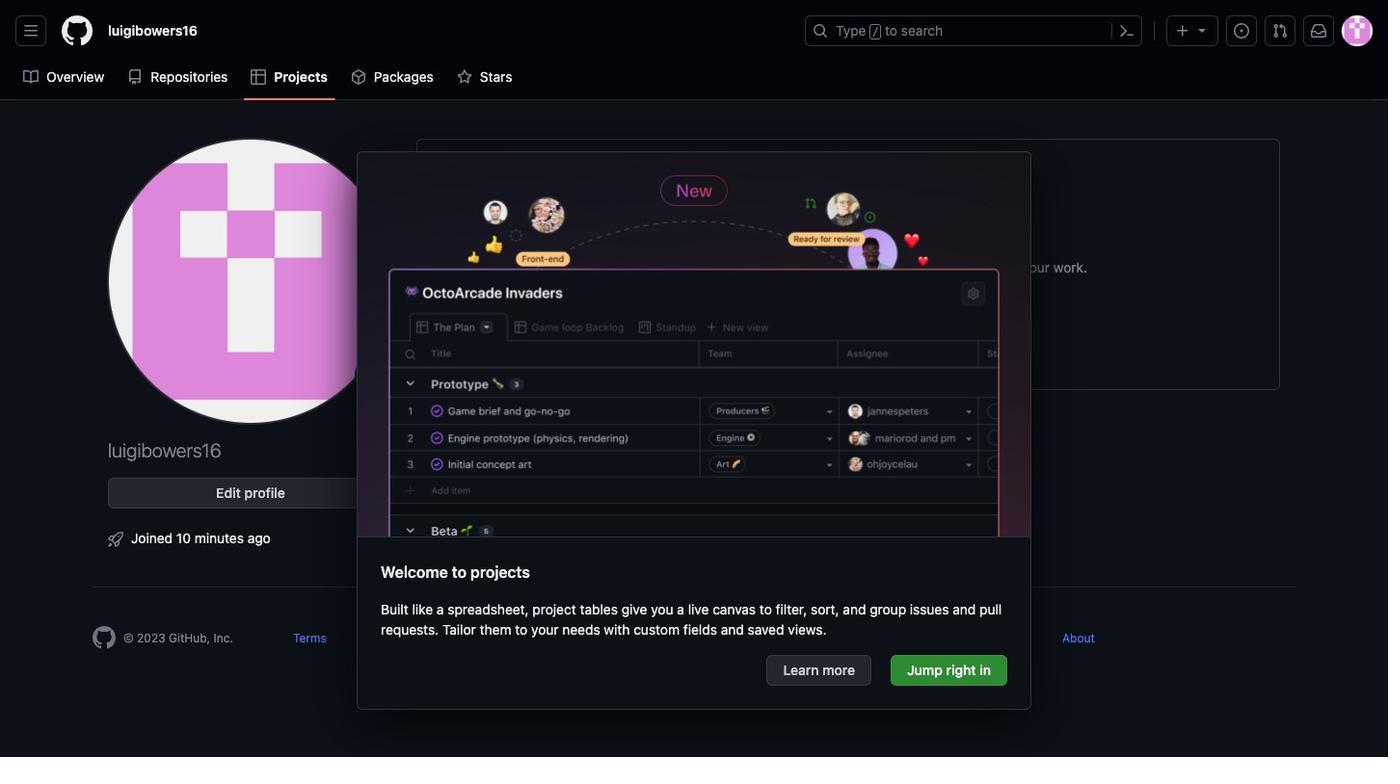 Task type: vqa. For each thing, say whether or not it's contained in the screenshot.
CLOSE icon
no



Task type: describe. For each thing, give the bounding box(es) containing it.
fields
[[684, 622, 717, 638]]

like
[[412, 602, 433, 618]]

repositories
[[151, 68, 228, 85]]

your inside built like a spreadsheet, project tables give you a live canvas to filter, sort, and group issues and pull requests. tailor them to your needs with custom fields and saved views.
[[531, 622, 559, 638]]

triangle down image
[[1195, 22, 1210, 38]]

github,
[[169, 632, 210, 646]]

terms
[[293, 632, 327, 646]]

type
[[836, 22, 866, 39]]

terms link
[[293, 632, 327, 646]]

edit
[[216, 485, 241, 501]]

docs link
[[598, 632, 626, 646]]

filter,
[[776, 602, 807, 618]]

about link
[[1063, 632, 1095, 646]]

saved
[[748, 622, 784, 638]]

views.
[[788, 622, 827, 638]]

github inside create your first github project projects are a customizable, flexible tool for planning and tracking your work.
[[859, 223, 933, 250]]

jump right in
[[907, 663, 991, 679]]

tracking
[[968, 259, 1019, 276]]

about
[[1063, 632, 1095, 646]]

work.
[[1054, 259, 1088, 276]]

projects
[[471, 564, 530, 582]]

profile
[[244, 485, 285, 501]]

type / to search
[[836, 22, 943, 39]]

built
[[381, 602, 409, 618]]

1 horizontal spatial a
[[677, 602, 685, 618]]

to right "/"
[[885, 22, 898, 39]]

privacy
[[365, 632, 404, 646]]

footer containing © 2023 github, inc.
[[77, 587, 1312, 698]]

smiley image
[[365, 367, 381, 383]]

2023
[[137, 632, 166, 646]]

requests.
[[381, 622, 439, 638]]

needs
[[563, 622, 600, 638]]

inc.
[[214, 632, 233, 646]]

tool
[[837, 259, 860, 276]]

built like a spreadsheet, project tables give you a live canvas to filter, sort, and group issues and pull requests. tailor them to your needs with custom fields and saved views.
[[381, 602, 1002, 638]]

issue opened image
[[1234, 23, 1250, 39]]

create
[[685, 223, 756, 250]]

edit profile
[[216, 485, 285, 501]]

package image
[[351, 69, 366, 85]]

/
[[872, 25, 879, 39]]

canvas
[[713, 602, 756, 618]]

pull
[[980, 602, 1002, 618]]

status
[[525, 632, 560, 646]]

more
[[823, 663, 856, 679]]

stars
[[480, 68, 512, 85]]

table image for projects
[[251, 69, 266, 85]]

right
[[947, 663, 976, 679]]

sort,
[[811, 602, 840, 618]]

give
[[622, 602, 648, 618]]

homepage image inside footer
[[93, 627, 116, 650]]

group
[[870, 602, 907, 618]]

10
[[176, 530, 191, 547]]

2 luigibowers16 from the top
[[108, 440, 221, 462]]

tables
[[580, 602, 618, 618]]

to right them
[[515, 622, 528, 638]]

joined 10 minutes ago
[[131, 530, 271, 547]]



Task type: locate. For each thing, give the bounding box(es) containing it.
github up "planning"
[[859, 223, 933, 250]]

projects left package image
[[274, 68, 328, 85]]

project inside built like a spreadsheet, project tables give you a live canvas to filter, sort, and group issues and pull requests. tailor them to your needs with custom fields and saved views.
[[533, 602, 576, 618]]

0 horizontal spatial projects
[[274, 68, 328, 85]]

rocket image
[[108, 532, 123, 548]]

live
[[688, 602, 709, 618]]

a
[[687, 259, 695, 276], [437, 602, 444, 618], [677, 602, 685, 618]]

notifications image
[[1312, 23, 1327, 39]]

table image inside the 'projects' link
[[251, 69, 266, 85]]

security
[[442, 632, 487, 646]]

1 horizontal spatial table image
[[837, 186, 860, 209]]

contact github
[[664, 632, 749, 646]]

1 horizontal spatial project
[[938, 223, 1012, 250]]

homepage image up overview
[[62, 15, 93, 46]]

luigibowers16
[[108, 22, 198, 39], [108, 440, 221, 462]]

0 horizontal spatial your
[[531, 622, 559, 638]]

0 vertical spatial project
[[938, 223, 1012, 250]]

to
[[885, 22, 898, 39], [452, 564, 467, 582], [760, 602, 772, 618], [515, 622, 528, 638]]

customizable,
[[698, 259, 785, 276]]

spreadsheet,
[[448, 602, 529, 618]]

project for github
[[938, 223, 1012, 250]]

and right sort,
[[843, 602, 866, 618]]

github down canvas on the right
[[711, 632, 749, 646]]

1 vertical spatial homepage image
[[93, 627, 116, 650]]

and down canvas on the right
[[721, 622, 744, 638]]

issues
[[910, 602, 949, 618]]

and
[[942, 259, 965, 276], [843, 602, 866, 618], [953, 602, 976, 618], [721, 622, 744, 638]]

minutes
[[195, 530, 244, 547]]

a right are
[[687, 259, 695, 276]]

projects
[[274, 68, 328, 85], [609, 259, 660, 276]]

your up the flexible
[[761, 223, 807, 250]]

to up saved
[[760, 602, 772, 618]]

0 vertical spatial projects
[[274, 68, 328, 85]]

search
[[902, 22, 943, 39]]

table image
[[251, 69, 266, 85], [837, 186, 860, 209]]

© 2023 github, inc.
[[123, 632, 233, 646]]

homepage image left © on the bottom left of page
[[93, 627, 116, 650]]

table image up first
[[837, 186, 860, 209]]

project
[[938, 223, 1012, 250], [533, 602, 576, 618]]

project for spreadsheet,
[[533, 602, 576, 618]]

0 horizontal spatial table image
[[251, 69, 266, 85]]

learn
[[783, 663, 819, 679]]

and left tracking on the top of the page
[[942, 259, 965, 276]]

first
[[812, 223, 854, 250]]

command palette image
[[1120, 23, 1135, 39]]

1 vertical spatial your
[[1023, 259, 1050, 276]]

©
[[123, 632, 134, 646]]

0 vertical spatial your
[[761, 223, 807, 250]]

luigibowers16 up repo image
[[108, 22, 198, 39]]

0 vertical spatial luigibowers16
[[108, 22, 198, 39]]

overview link
[[15, 63, 112, 92]]

learn more link
[[767, 656, 872, 687]]

1 horizontal spatial your
[[761, 223, 807, 250]]

2 vertical spatial your
[[531, 622, 559, 638]]

for
[[864, 259, 881, 276]]

1 horizontal spatial projects
[[609, 259, 660, 276]]

1 vertical spatial projects
[[609, 259, 660, 276]]

1 horizontal spatial github
[[859, 223, 933, 250]]

edit profile button
[[108, 478, 393, 509]]

jump right in button
[[891, 656, 1008, 687]]

jump
[[907, 663, 943, 679]]

stars link
[[449, 63, 520, 92]]

2 horizontal spatial your
[[1023, 259, 1050, 276]]

0 vertical spatial table image
[[251, 69, 266, 85]]

footer
[[77, 587, 1312, 698]]

security link
[[442, 632, 487, 646]]

0 horizontal spatial a
[[437, 602, 444, 618]]

with
[[604, 622, 630, 638]]

change your avatar image
[[108, 139, 393, 424]]

docs
[[598, 632, 626, 646]]

learn more
[[783, 663, 856, 679]]

your left work.
[[1023, 259, 1050, 276]]

in
[[980, 663, 991, 679]]

privacy link
[[365, 632, 404, 646]]

and left pull
[[953, 602, 976, 618]]

0 horizontal spatial project
[[533, 602, 576, 618]]

them
[[480, 622, 512, 638]]

2 horizontal spatial a
[[687, 259, 695, 276]]

status link
[[525, 632, 560, 646]]

welcome to projects
[[381, 564, 530, 582]]

your left needs
[[531, 622, 559, 638]]

1 luigibowers16 from the top
[[108, 22, 198, 39]]

projects inside the 'projects' link
[[274, 68, 328, 85]]

project up the 'status' link
[[533, 602, 576, 618]]

ago
[[248, 530, 271, 547]]

git pull request image
[[1273, 23, 1288, 39]]

a right like
[[437, 602, 444, 618]]

projects link
[[243, 63, 336, 92]]

repo image
[[127, 69, 143, 85]]

create your first github project projects are a customizable, flexible tool for planning and tracking your work.
[[609, 223, 1088, 276]]

you
[[651, 602, 674, 618]]

joined
[[131, 530, 173, 547]]

luigibowers16 up the edit
[[108, 440, 221, 462]]

0 horizontal spatial github
[[711, 632, 749, 646]]

and inside create your first github project projects are a customizable, flexible tool for planning and tracking your work.
[[942, 259, 965, 276]]

to left projects
[[452, 564, 467, 582]]

1 vertical spatial table image
[[837, 186, 860, 209]]

packages link
[[343, 63, 442, 92]]

plus image
[[1176, 23, 1191, 39]]

star image
[[457, 69, 472, 85]]

book image
[[23, 69, 39, 85]]

a inside create your first github project projects are a customizable, flexible tool for planning and tracking your work.
[[687, 259, 695, 276]]

github
[[859, 223, 933, 250], [711, 632, 749, 646]]

are
[[664, 259, 684, 276]]

contact
[[664, 632, 707, 646]]

table image right repositories
[[251, 69, 266, 85]]

project inside create your first github project projects are a customizable, flexible tool for planning and tracking your work.
[[938, 223, 1012, 250]]

1 vertical spatial project
[[533, 602, 576, 618]]

project up tracking on the top of the page
[[938, 223, 1012, 250]]

0 vertical spatial homepage image
[[62, 15, 93, 46]]

contact github link
[[664, 632, 749, 646]]

1 vertical spatial github
[[711, 632, 749, 646]]

overview
[[46, 68, 104, 85]]

0 vertical spatial github
[[859, 223, 933, 250]]

planning
[[885, 259, 938, 276]]

flexible
[[789, 259, 833, 276]]

pricing link
[[787, 632, 825, 646]]

homepage image
[[62, 15, 93, 46], [93, 627, 116, 650]]

table image for create your first github project
[[837, 186, 860, 209]]

repositories link
[[120, 63, 236, 92]]

pricing
[[787, 632, 825, 646]]

welcome
[[381, 564, 448, 582]]

a left live
[[677, 602, 685, 618]]

projects left are
[[609, 259, 660, 276]]

custom
[[634, 622, 680, 638]]

luigibowers16 link
[[100, 15, 205, 46]]

1 vertical spatial luigibowers16
[[108, 440, 221, 462]]

luigibowers16 inside luigibowers16 "link"
[[108, 22, 198, 39]]

packages
[[374, 68, 434, 85]]

projects inside create your first github project projects are a customizable, flexible tool for planning and tracking your work.
[[609, 259, 660, 276]]

your
[[761, 223, 807, 250], [1023, 259, 1050, 276], [531, 622, 559, 638]]

tailor
[[443, 622, 476, 638]]



